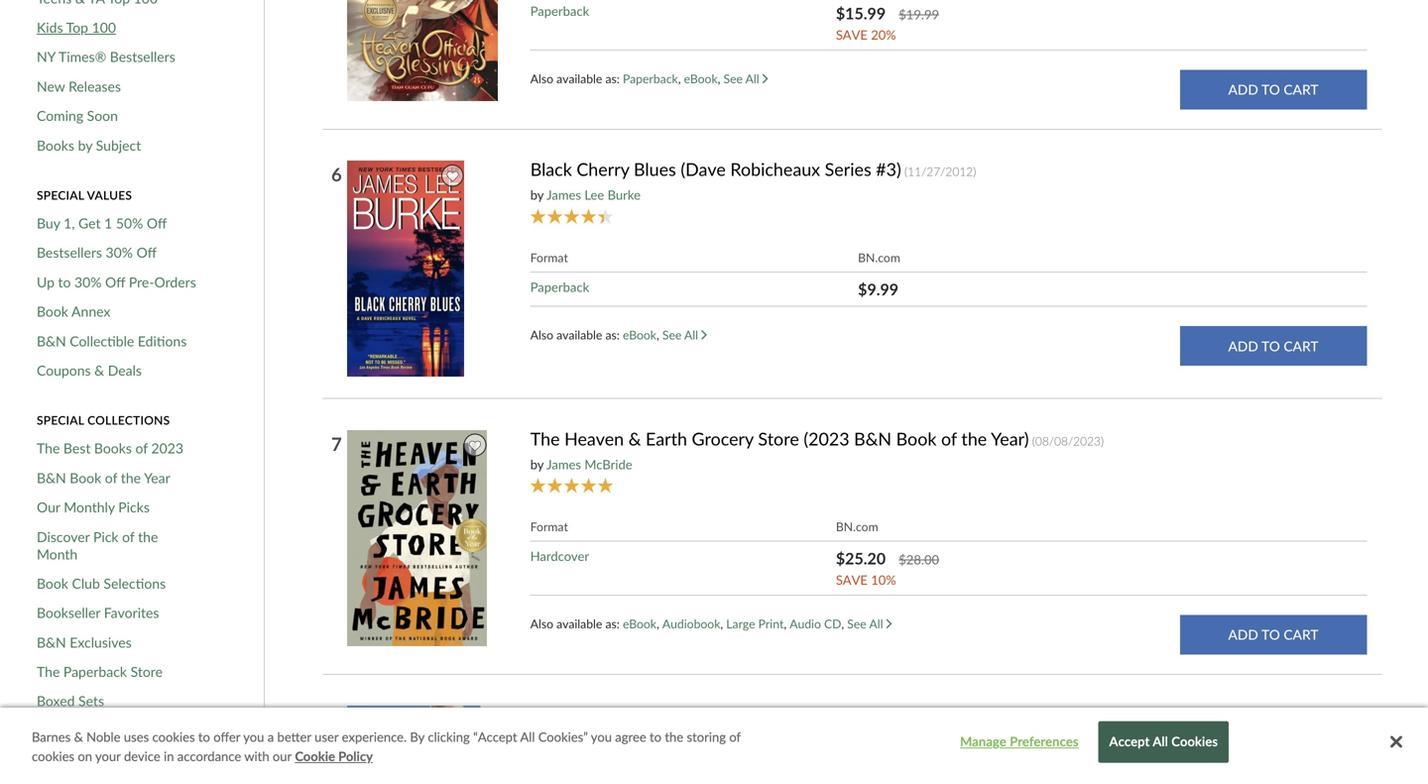 Task type: describe. For each thing, give the bounding box(es) containing it.
james lee burke link
[[547, 187, 641, 203]]

monthly
[[64, 499, 115, 516]]

book down month
[[37, 575, 68, 592]]

discover pick of the month
[[37, 528, 158, 563]]

right image for the 'see all' link to the middle
[[701, 330, 707, 340]]

the for best
[[37, 440, 60, 457]]

books inside the signed books link
[[81, 722, 119, 739]]

$9.99 link
[[858, 280, 899, 299]]

coupons & deals link
[[37, 362, 142, 379]]

1 vertical spatial 30%
[[74, 274, 102, 291]]

& for barnes & noble uses cookies to offer you a better user experience. by clicking "accept all cookies" you agree to the storing of cookies on your device in accordance with our
[[74, 730, 83, 745]]

book up "monthly"
[[70, 470, 101, 486]]

(2023
[[804, 428, 850, 450]]

as: for also available as: paperback , ebook ,
[[606, 71, 620, 86]]

the heaven & earth grocery store (2023 b&n book of the year) (08/08/2023) by james mcbride
[[530, 428, 1104, 472]]

$15.99 link
[[836, 3, 886, 23]]

cookie
[[295, 749, 335, 765]]

ny
[[37, 48, 55, 65]]

new
[[37, 78, 65, 95]]

20%
[[871, 27, 896, 43]]

orders
[[154, 274, 196, 291]]

black cherry blues (dave robicheaux series #3) link
[[530, 159, 901, 181]]

(08/08/2023)
[[1032, 434, 1104, 448]]

robicheaux
[[730, 159, 820, 180]]

$25.20 link
[[836, 549, 886, 568]]

ny times® bestsellers
[[37, 48, 175, 65]]

bn.com for 6
[[858, 250, 901, 265]]

barnes
[[32, 730, 71, 745]]

book club selections link
[[37, 575, 166, 593]]

pick
[[93, 528, 119, 545]]

2 vertical spatial see all link
[[847, 617, 892, 631]]

boxed
[[37, 693, 75, 710]]

right image for the bottom the 'see all' link
[[886, 619, 892, 629]]

all for the bottom the 'see all' link
[[869, 617, 883, 631]]

2 you from the left
[[591, 730, 612, 745]]

8
[[331, 709, 342, 731]]

"accept
[[473, 730, 517, 745]]

$9.99
[[858, 280, 899, 299]]

james mcbride link
[[547, 457, 632, 472]]

b&n for b&n exclusives
[[37, 634, 66, 651]]

policy
[[338, 749, 373, 765]]

the heaven & earth grocery store (2023 b&n book of the year) image
[[346, 429, 491, 648]]

sets
[[78, 693, 104, 710]]

b&n collectible editions link
[[37, 333, 187, 350]]

7
[[331, 433, 342, 455]]

accordance
[[177, 749, 241, 765]]

discover pick of the month link
[[37, 528, 201, 563]]

1 horizontal spatial see all
[[724, 71, 763, 86]]

0 vertical spatial paperback link
[[530, 3, 589, 19]]

cd
[[824, 617, 842, 631]]

ebook for also available as: ebook , audiobook , large print , audio cd ,
[[623, 617, 657, 631]]

favorites
[[104, 605, 159, 622]]

$19.99
[[899, 6, 939, 22]]

the inside the heaven & earth grocery store (2023 b&n book of the year) (08/08/2023) by james mcbride
[[962, 428, 987, 450]]

all for the middle the 'see all' link
[[746, 71, 760, 86]]

1
[[104, 215, 112, 232]]

of inside barnes & noble uses cookies to offer you a better user experience. by clicking "accept all cookies" you agree to the storing of cookies on your device in accordance with our
[[729, 730, 741, 745]]

signed books
[[37, 722, 119, 739]]

2023
[[151, 440, 184, 457]]

cookie policy
[[295, 749, 373, 765]]

accept all cookies
[[1110, 734, 1218, 750]]

by inside the heaven & earth grocery store (2023 b&n book of the year) (08/08/2023) by james mcbride
[[530, 457, 544, 472]]

black cherry blues (dave robicheaux series #3) (11/27/2012) by james lee burke
[[530, 159, 976, 203]]

accept
[[1110, 734, 1150, 750]]

also for also available as: paperback , ebook ,
[[530, 71, 554, 86]]

right image for the middle the 'see all' link
[[763, 73, 768, 84]]

b&n book of the year link
[[37, 470, 170, 487]]

by inside black cherry blues (dave robicheaux series #3) (11/27/2012) by james lee burke
[[530, 187, 544, 203]]

book annex
[[37, 303, 111, 320]]

kids top 100
[[37, 19, 116, 36]]

b&n book of the year
[[37, 470, 170, 486]]

1 vertical spatial see all link
[[663, 328, 707, 342]]

print
[[759, 617, 784, 631]]

discover
[[37, 528, 90, 545]]

susan
[[547, 733, 580, 749]]

bestsellers 30% off link
[[37, 244, 157, 262]]

blues
[[634, 159, 676, 180]]

available for also available as: ebook , audiobook , large print , audio cd ,
[[557, 617, 602, 631]]

of down the best books of 2023 link
[[105, 470, 117, 486]]

available for also available as: paperback , ebook ,
[[557, 71, 602, 86]]

books by subject
[[37, 137, 141, 154]]

annex
[[71, 303, 111, 320]]

store inside the heaven & earth grocery store (2023 b&n book of the year) (08/08/2023) by james mcbride
[[758, 428, 799, 450]]

0 horizontal spatial see
[[663, 328, 682, 342]]

soon
[[87, 107, 118, 124]]

1,
[[64, 215, 75, 232]]

2 vertical spatial off
[[105, 274, 125, 291]]

the best books of 2023
[[37, 440, 184, 457]]

1 horizontal spatial to
[[198, 730, 210, 745]]

your
[[95, 749, 121, 765]]

boxed sets link
[[37, 693, 104, 710]]

agree
[[615, 730, 646, 745]]

paperback up blues
[[623, 71, 678, 86]]

of inside discover pick of the month
[[122, 528, 134, 545]]

special for buy
[[37, 188, 84, 202]]

also for also available as: ebook ,
[[530, 328, 554, 342]]

earth
[[646, 428, 687, 450]]

also for also available as: ebook , audiobook , large print , audio cd ,
[[530, 617, 554, 631]]

device
[[124, 749, 160, 765]]

burke
[[608, 187, 641, 203]]

2 vertical spatial see all
[[847, 617, 886, 631]]

(11/27/2012)
[[905, 164, 976, 179]]

1 horizontal spatial see
[[724, 71, 743, 86]]

james inside the heaven & earth grocery store (2023 b&n book of the year) (08/08/2023) by james mcbride
[[547, 457, 581, 472]]

manage preferences button
[[958, 723, 1082, 762]]

buy 1, get 1 50% off
[[37, 215, 167, 232]]

bn.com for 7
[[836, 520, 878, 534]]

wiggs
[[583, 733, 619, 749]]

year)
[[991, 428, 1029, 450]]

2 horizontal spatial to
[[650, 730, 662, 745]]

format for 7
[[530, 520, 568, 534]]

manage
[[960, 734, 1007, 750]]

$19.99 save 20%
[[836, 6, 939, 43]]

as: for also available as: ebook , audiobook , large print , audio cd ,
[[606, 617, 620, 631]]

0 horizontal spatial store
[[131, 664, 163, 680]]

the paperback store link
[[37, 664, 163, 681]]

coupons & deals
[[37, 362, 142, 379]]

paperback up the also available as: ebook ,
[[530, 279, 589, 295]]

of left 2023
[[135, 440, 148, 457]]

books inside the best books of 2023 link
[[94, 440, 132, 457]]

better
[[277, 730, 311, 745]]

month
[[37, 546, 78, 563]]

cookies"
[[538, 730, 588, 745]]

with
[[244, 749, 269, 765]]

1 vertical spatial bestsellers
[[37, 244, 102, 261]]

0 vertical spatial ebook link
[[684, 71, 718, 86]]

$28.00
[[899, 552, 939, 568]]

ny times® bestsellers link
[[37, 48, 175, 66]]

1 horizontal spatial see all link
[[724, 71, 768, 86]]

by inside 'link'
[[78, 137, 92, 154]]

cookies
[[1172, 734, 1218, 750]]

cherry
[[577, 159, 629, 180]]

pre-
[[129, 274, 154, 291]]



Task type: locate. For each thing, give the bounding box(es) containing it.
to right up
[[58, 274, 71, 291]]

2 horizontal spatial see all link
[[847, 617, 892, 631]]

values
[[87, 188, 132, 202]]

our monthly picks link
[[37, 499, 150, 516]]

cookies
[[152, 730, 195, 745], [32, 749, 74, 765]]

1 horizontal spatial bestsellers
[[110, 48, 175, 65]]

all up 'robicheaux'
[[746, 71, 760, 86]]

on
[[78, 749, 92, 765]]

book club selections
[[37, 575, 166, 592]]

available
[[557, 71, 602, 86], [557, 328, 602, 342], [557, 617, 602, 631]]

b&n inside the heaven & earth grocery store (2023 b&n book of the year) (08/08/2023) by james mcbride
[[854, 428, 892, 450]]

lee
[[585, 187, 604, 203]]

of left year)
[[941, 428, 957, 450]]

ebook
[[684, 71, 718, 86], [623, 328, 657, 342], [623, 617, 657, 631]]

& inside barnes & noble uses cookies to offer you a better user experience. by clicking "accept all cookies" you agree to the storing of cookies on your device in accordance with our
[[74, 730, 83, 745]]

1 vertical spatial &
[[629, 428, 641, 450]]

2 vertical spatial right image
[[886, 619, 892, 629]]

0 horizontal spatial &
[[74, 730, 83, 745]]

the for heaven
[[530, 428, 560, 450]]

3 also from the top
[[530, 617, 554, 631]]

ebook for also available as: ebook ,
[[623, 328, 657, 342]]

save for $15.99
[[836, 27, 868, 43]]

off left pre-
[[105, 274, 125, 291]]

large
[[726, 617, 755, 631]]

1 also from the top
[[530, 71, 554, 86]]

deals
[[108, 362, 142, 379]]

1 vertical spatial bn.com
[[836, 520, 878, 534]]

0 vertical spatial bestsellers
[[110, 48, 175, 65]]

books up the your
[[81, 722, 119, 739]]

susan wiggs link
[[547, 733, 619, 749]]

selections
[[104, 575, 166, 592]]

30% up annex
[[74, 274, 102, 291]]

b&n up our
[[37, 470, 66, 486]]

1 vertical spatial right image
[[701, 330, 707, 340]]

paperback
[[530, 3, 589, 19], [623, 71, 678, 86], [530, 279, 589, 295], [63, 664, 127, 680]]

3 available from the top
[[557, 617, 602, 631]]

format for 6
[[530, 250, 568, 265]]

large print link
[[726, 617, 784, 631]]

you left a at the bottom left of the page
[[243, 730, 264, 745]]

ebook link for 6
[[623, 328, 657, 342]]

b&n inside b&n exclusives link
[[37, 634, 66, 651]]

2 available from the top
[[557, 328, 602, 342]]

all for accept all cookies button
[[1153, 734, 1168, 750]]

special up 1,
[[37, 188, 84, 202]]

1 vertical spatial as:
[[606, 328, 620, 342]]

black cherry blues (dave robicheaux series #3) image
[[346, 160, 469, 378]]

paperback link up blues
[[623, 71, 678, 86]]

bookseller favorites
[[37, 605, 159, 622]]

$28.00 save 10%
[[836, 552, 939, 588]]

0 vertical spatial right image
[[763, 73, 768, 84]]

10%
[[871, 572, 896, 588]]

100
[[92, 19, 116, 36]]

in
[[164, 749, 174, 765]]

3 as: from the top
[[606, 617, 620, 631]]

books down coming
[[37, 137, 74, 154]]

2 special from the top
[[37, 413, 84, 428]]

& up on
[[74, 730, 83, 745]]

you
[[243, 730, 264, 745], [591, 730, 612, 745]]

0 vertical spatial also
[[530, 71, 554, 86]]

b&n for b&n collectible editions
[[37, 333, 66, 349]]

2 vertical spatial as:
[[606, 617, 620, 631]]

the up cookies"
[[530, 704, 560, 726]]

save inside $28.00 save 10%
[[836, 572, 868, 588]]

the left storing
[[665, 730, 684, 745]]

0 horizontal spatial see all link
[[663, 328, 707, 342]]

you down the lightkeeper link
[[591, 730, 612, 745]]

the inside the heaven & earth grocery store (2023 b&n book of the year) (08/08/2023) by james mcbride
[[530, 428, 560, 450]]

save down $15.99 link
[[836, 27, 868, 43]]

b&n exclusives link
[[37, 634, 132, 652]]

1 vertical spatial available
[[557, 328, 602, 342]]

the for lightkeeper
[[530, 704, 560, 726]]

cookie policy link
[[295, 747, 373, 767]]

b&n inside b&n collectible editions link
[[37, 333, 66, 349]]

0 horizontal spatial to
[[58, 274, 71, 291]]

0 horizontal spatial 30%
[[74, 274, 102, 291]]

1 vertical spatial store
[[131, 664, 163, 680]]

year
[[144, 470, 170, 486]]

audiobook link
[[663, 617, 721, 631]]

as: for also available as: ebook ,
[[606, 328, 620, 342]]

bestsellers down 1,
[[37, 244, 102, 261]]

2 james from the top
[[547, 457, 581, 472]]

1 vertical spatial also
[[530, 328, 554, 342]]

releases
[[69, 78, 121, 95]]

the inside the lightkeeper by susan wiggs
[[530, 704, 560, 726]]

new releases
[[37, 78, 121, 95]]

the down picks
[[138, 528, 158, 545]]

#3)
[[876, 159, 901, 180]]

also available as: paperback , ebook ,
[[530, 71, 724, 86]]

by left 'james mcbride' link
[[530, 457, 544, 472]]

1 horizontal spatial store
[[758, 428, 799, 450]]

0 horizontal spatial right image
[[701, 330, 707, 340]]

the for paperback
[[37, 664, 60, 680]]

30% up up to 30% off pre-orders
[[106, 244, 133, 261]]

0 vertical spatial see all link
[[724, 71, 768, 86]]

of
[[941, 428, 957, 450], [135, 440, 148, 457], [105, 470, 117, 486], [122, 528, 134, 545], [729, 730, 741, 745]]

james down heaven in the bottom of the page
[[547, 457, 581, 472]]

1 horizontal spatial right image
[[763, 73, 768, 84]]

2 vertical spatial books
[[81, 722, 119, 739]]

off right 50% at the left of the page
[[147, 215, 167, 232]]

paperback up sets
[[63, 664, 127, 680]]

b&n for b&n book of the year
[[37, 470, 66, 486]]

book inside the heaven & earth grocery store (2023 b&n book of the year) (08/08/2023) by james mcbride
[[896, 428, 937, 450]]

all right cd
[[869, 617, 883, 631]]

store
[[758, 428, 799, 450], [131, 664, 163, 680]]

None submit
[[1180, 70, 1367, 109], [1180, 326, 1367, 366], [1180, 615, 1367, 655], [1180, 70, 1367, 109], [1180, 326, 1367, 366], [1180, 615, 1367, 655]]

grocery
[[692, 428, 754, 450]]

1 vertical spatial books
[[94, 440, 132, 457]]

1 as: from the top
[[606, 71, 620, 86]]

0 vertical spatial see
[[724, 71, 743, 86]]

audio
[[790, 617, 821, 631]]

by down coming soon "link"
[[78, 137, 92, 154]]

1 vertical spatial see
[[663, 328, 682, 342]]

coupons
[[37, 362, 91, 379]]

2 vertical spatial ebook
[[623, 617, 657, 631]]

1 vertical spatial cookies
[[32, 749, 74, 765]]

0 vertical spatial as:
[[606, 71, 620, 86]]

coming
[[37, 107, 83, 124]]

1 horizontal spatial 30%
[[106, 244, 133, 261]]

the lightkeeper image
[[346, 705, 485, 777]]

all
[[746, 71, 760, 86], [684, 328, 698, 342], [869, 617, 883, 631], [520, 730, 535, 745], [1153, 734, 1168, 750]]

b&n right (2023 at right bottom
[[854, 428, 892, 450]]

to right agree
[[650, 730, 662, 745]]

ebook link
[[684, 71, 718, 86], [623, 328, 657, 342], [623, 617, 657, 631]]

the left year
[[121, 470, 141, 486]]

bestsellers down 100
[[110, 48, 175, 65]]

2 vertical spatial see
[[847, 617, 867, 631]]

off
[[147, 215, 167, 232], [136, 244, 157, 261], [105, 274, 125, 291]]

james down black
[[547, 187, 581, 203]]

books
[[37, 137, 74, 154], [94, 440, 132, 457], [81, 722, 119, 739]]

hardcover link
[[530, 549, 589, 564]]

1 vertical spatial see all
[[663, 328, 701, 342]]

0 vertical spatial available
[[557, 71, 602, 86]]

books down special collections
[[94, 440, 132, 457]]

available for also available as: ebook ,
[[557, 328, 602, 342]]

book down up
[[37, 303, 68, 320]]

all for the 'see all' link to the middle
[[684, 328, 698, 342]]

by down black
[[530, 187, 544, 203]]

book annex link
[[37, 303, 111, 320]]

also available as: ebook , audiobook , large print , audio cd ,
[[530, 617, 847, 631]]

1 horizontal spatial you
[[591, 730, 612, 745]]

format down 'james lee burke' link
[[530, 250, 568, 265]]

bookseller
[[37, 605, 100, 622]]

0 vertical spatial format
[[530, 250, 568, 265]]

james
[[547, 187, 581, 203], [547, 457, 581, 472]]

all inside button
[[1153, 734, 1168, 750]]

1 vertical spatial format
[[530, 520, 568, 534]]

all right "accept
[[520, 730, 535, 745]]

bestsellers 30% off
[[37, 244, 157, 261]]

$25.20
[[836, 549, 886, 568]]

save for $25.20
[[836, 572, 868, 588]]

the lightkeeper by susan wiggs
[[530, 704, 656, 749]]

the left year)
[[962, 428, 987, 450]]

& inside the heaven & earth grocery store (2023 b&n book of the year) (08/08/2023) by james mcbride
[[629, 428, 641, 450]]

1 vertical spatial off
[[136, 244, 157, 261]]

1 format from the top
[[530, 250, 568, 265]]

see all
[[724, 71, 763, 86], [663, 328, 701, 342], [847, 617, 886, 631]]

right image
[[763, 73, 768, 84], [701, 330, 707, 340], [886, 619, 892, 629]]

0 vertical spatial james
[[547, 187, 581, 203]]

user
[[315, 730, 339, 745]]

2 vertical spatial &
[[74, 730, 83, 745]]

special collections
[[37, 413, 170, 428]]

paperback up also available as: paperback , ebook ,
[[530, 3, 589, 19]]

b&n up coupons
[[37, 333, 66, 349]]

0 horizontal spatial see all
[[663, 328, 701, 342]]

by inside the lightkeeper by susan wiggs
[[530, 733, 544, 749]]

0 vertical spatial bn.com
[[858, 250, 901, 265]]

save inside $19.99 save 20%
[[836, 27, 868, 43]]

2 vertical spatial paperback link
[[530, 279, 589, 295]]

2 save from the top
[[836, 572, 868, 588]]

,
[[678, 71, 681, 86], [718, 71, 721, 86], [657, 328, 659, 342], [657, 617, 659, 631], [721, 617, 723, 631], [784, 617, 787, 631], [842, 617, 844, 631]]

0 vertical spatial 30%
[[106, 244, 133, 261]]

2 horizontal spatial see
[[847, 617, 867, 631]]

& left earth
[[629, 428, 641, 450]]

0 vertical spatial &
[[94, 362, 104, 379]]

james inside black cherry blues (dave robicheaux series #3) (11/27/2012) by james lee burke
[[547, 187, 581, 203]]

lightkeeper
[[564, 704, 656, 726]]

book right (2023 at right bottom
[[896, 428, 937, 450]]

hardcover
[[530, 549, 589, 564]]

1 vertical spatial james
[[547, 457, 581, 472]]

2 horizontal spatial see all
[[847, 617, 886, 631]]

b&n down bookseller
[[37, 634, 66, 651]]

all right the also available as: ebook ,
[[684, 328, 698, 342]]

1 vertical spatial paperback link
[[623, 71, 678, 86]]

2 as: from the top
[[606, 328, 620, 342]]

0 vertical spatial books
[[37, 137, 74, 154]]

special for the
[[37, 413, 84, 428]]

1 horizontal spatial &
[[94, 362, 104, 379]]

save down '$25.20'
[[836, 572, 868, 588]]

new releases link
[[37, 78, 121, 95]]

by
[[410, 730, 425, 745]]

heaven official's blessing: tian guan ci fu (novel) vol. 8 (b&n exclusive edition) image
[[346, 0, 502, 102]]

1 available from the top
[[557, 71, 602, 86]]

of right pick
[[122, 528, 134, 545]]

all right accept
[[1153, 734, 1168, 750]]

$15.99
[[836, 3, 886, 23]]

the up boxed
[[37, 664, 60, 680]]

a
[[268, 730, 274, 745]]

0 vertical spatial save
[[836, 27, 868, 43]]

2 horizontal spatial right image
[[886, 619, 892, 629]]

cookies up in
[[152, 730, 195, 745]]

paperback link up the also available as: ebook ,
[[530, 279, 589, 295]]

bn.com up $9.99 link
[[858, 250, 901, 265]]

1 you from the left
[[243, 730, 264, 745]]

by left the susan
[[530, 733, 544, 749]]

2 vertical spatial also
[[530, 617, 554, 631]]

format up hardcover link
[[530, 520, 568, 534]]

bn.com up '$25.20'
[[836, 520, 878, 534]]

ebook link for 7
[[623, 617, 657, 631]]

0 vertical spatial special
[[37, 188, 84, 202]]

2 horizontal spatial &
[[629, 428, 641, 450]]

the inside discover pick of the month
[[138, 528, 158, 545]]

0 vertical spatial see all
[[724, 71, 763, 86]]

1 vertical spatial ebook link
[[623, 328, 657, 342]]

clicking
[[428, 730, 470, 745]]

special up best
[[37, 413, 84, 428]]

0 horizontal spatial cookies
[[32, 749, 74, 765]]

off up pre-
[[136, 244, 157, 261]]

cookies down barnes
[[32, 749, 74, 765]]

the inside barnes & noble uses cookies to offer you a better user experience. by clicking "accept all cookies" you agree to the storing of cookies on your device in accordance with our
[[665, 730, 684, 745]]

1 james from the top
[[547, 187, 581, 203]]

paperback link up also available as: paperback , ebook ,
[[530, 3, 589, 19]]

1 horizontal spatial cookies
[[152, 730, 195, 745]]

1 special from the top
[[37, 188, 84, 202]]

offer
[[214, 730, 240, 745]]

0 vertical spatial cookies
[[152, 730, 195, 745]]

& for coupons & deals
[[94, 362, 104, 379]]

the left heaven in the bottom of the page
[[530, 428, 560, 450]]

as:
[[606, 71, 620, 86], [606, 328, 620, 342], [606, 617, 620, 631]]

books inside books by subject 'link'
[[37, 137, 74, 154]]

0 horizontal spatial you
[[243, 730, 264, 745]]

2 vertical spatial available
[[557, 617, 602, 631]]

1 vertical spatial special
[[37, 413, 84, 428]]

1 vertical spatial ebook
[[623, 328, 657, 342]]

kids
[[37, 19, 63, 36]]

& left deals
[[94, 362, 104, 379]]

also available as: ebook ,
[[530, 328, 663, 342]]

of right storing
[[729, 730, 741, 745]]

2 vertical spatial ebook link
[[623, 617, 657, 631]]

0 vertical spatial off
[[147, 215, 167, 232]]

bookseller favorites link
[[37, 605, 159, 622]]

2 format from the top
[[530, 520, 568, 534]]

0 vertical spatial store
[[758, 428, 799, 450]]

all inside barnes & noble uses cookies to offer you a better user experience. by clicking "accept all cookies" you agree to the storing of cookies on your device in accordance with our
[[520, 730, 535, 745]]

format
[[530, 250, 568, 265], [530, 520, 568, 534]]

preferences
[[1010, 734, 1079, 750]]

our monthly picks
[[37, 499, 150, 516]]

0 vertical spatial ebook
[[684, 71, 718, 86]]

our
[[37, 499, 60, 516]]

1 save from the top
[[836, 27, 868, 43]]

mcbride
[[585, 457, 632, 472]]

30%
[[106, 244, 133, 261], [74, 274, 102, 291]]

0 horizontal spatial bestsellers
[[37, 244, 102, 261]]

privacy alert dialog
[[0, 708, 1428, 777]]

the inside the b&n book of the year link
[[121, 470, 141, 486]]

the left best
[[37, 440, 60, 457]]

store left (2023 at right bottom
[[758, 428, 799, 450]]

to up accordance
[[198, 730, 210, 745]]

store down exclusives
[[131, 664, 163, 680]]

2 also from the top
[[530, 328, 554, 342]]

of inside the heaven & earth grocery store (2023 b&n book of the year) (08/08/2023) by james mcbride
[[941, 428, 957, 450]]

1 vertical spatial save
[[836, 572, 868, 588]]



Task type: vqa. For each thing, say whether or not it's contained in the screenshot.
3rd Pierce from right
no



